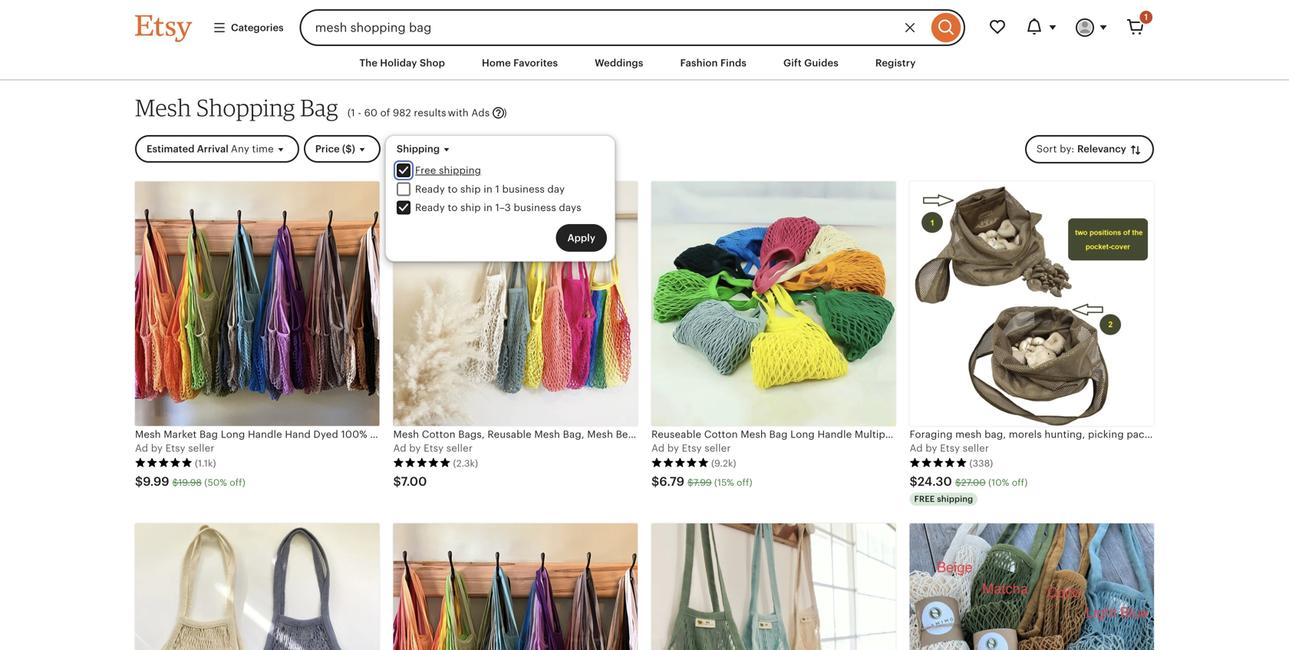 Task type: describe. For each thing, give the bounding box(es) containing it.
5 out of 5 stars image for 7.00
[[394, 458, 451, 468]]

6.79
[[660, 475, 685, 489]]

$ 24.30 $ 27.00 (10% off) free shipping
[[910, 475, 1028, 504]]

seller for 24.30
[[963, 443, 990, 454]]

results
[[414, 107, 447, 119]]

a d b y etsy seller for 9.99
[[135, 443, 215, 454]]

price
[[315, 143, 340, 155]]

( 1 - 60 of 982 results
[[348, 107, 447, 119]]

shipping inside $ 24.30 $ 27.00 (10% off) free shipping
[[938, 495, 974, 504]]

d inside mesh cotton bags, reusable mesh bag, mesh beach bag, mesh market bag a d b y etsy seller
[[400, 443, 407, 454]]

home
[[482, 57, 511, 69]]

menu bar containing the holiday shop
[[107, 46, 1182, 81]]

0 horizontal spatial 1
[[351, 107, 355, 119]]

2 bag, from the left
[[649, 429, 671, 440]]

day
[[548, 184, 565, 195]]

estimated
[[147, 143, 195, 155]]

a for 9.99
[[135, 443, 142, 454]]

4  foldable lightweight market bag, fishnet reusable cotton tote bags - grocery shopping bag - farmer market mesh produce bag - great gift image
[[910, 524, 1155, 650]]

shopping
[[196, 93, 295, 122]]

(10%
[[989, 478, 1010, 488]]

sort by: relevancy
[[1037, 143, 1129, 155]]

y for 9.99
[[157, 443, 163, 454]]

(338)
[[970, 458, 994, 469]]

days
[[559, 202, 582, 214]]

24.30
[[918, 475, 953, 489]]

b inside mesh cotton bags, reusable mesh bag, mesh beach bag, mesh market bag a d b y etsy seller
[[409, 443, 416, 454]]

$ 6.79 $ 7.99 (15% off)
[[652, 475, 753, 489]]

7.99
[[694, 478, 712, 488]]

weddings
[[595, 57, 644, 69]]

$ inside the $ 9.99 $ 19.98 (50% off)
[[173, 478, 179, 488]]

market
[[702, 429, 735, 440]]

9.99
[[143, 475, 169, 489]]

relevancy
[[1078, 143, 1127, 155]]

3 a d b y etsy seller from the left
[[910, 443, 990, 454]]

mesh left cotton
[[394, 429, 419, 440]]

etsy inside mesh cotton bags, reusable mesh bag, mesh beach bag, mesh market bag a d b y etsy seller
[[424, 443, 444, 454]]

the holiday shop link
[[348, 49, 457, 77]]

of
[[381, 107, 390, 119]]

y inside mesh cotton bags, reusable mesh bag, mesh beach bag, mesh market bag a d b y etsy seller
[[416, 443, 421, 454]]

mesh up estimated
[[135, 93, 192, 122]]

0 vertical spatial business
[[502, 184, 545, 195]]

0 vertical spatial bag
[[300, 93, 339, 122]]

a for 6.79
[[652, 443, 659, 454]]

beach
[[616, 429, 646, 440]]

bags,
[[459, 429, 485, 440]]

mesh right reusable
[[535, 429, 561, 440]]

gift
[[784, 57, 802, 69]]

b for 6.79
[[668, 443, 674, 454]]

ready to ship in 1 business day link
[[415, 182, 565, 196]]

mesh left market at the bottom of the page
[[673, 429, 699, 440]]

fashion
[[681, 57, 718, 69]]

(50%
[[204, 478, 227, 488]]

1 ready from the top
[[415, 184, 445, 195]]

estimated arrival any time
[[147, 143, 274, 155]]

price ($) button
[[304, 135, 381, 163]]

5 out of 5 stars image for 9.99
[[135, 458, 193, 468]]

categories
[[231, 22, 284, 33]]

(2.3k)
[[453, 458, 479, 469]]

(
[[348, 107, 351, 119]]

with
[[448, 107, 469, 119]]

reuseable cotton mesh bag long handle multiple use grocery shopper / fruit / produce / vegetable / beach toys eco friendly image
[[652, 182, 896, 426]]

$ 9.99 $ 19.98 (50% off)
[[135, 475, 246, 489]]

$ inside $ 6.79 $ 7.99 (15% off)
[[688, 478, 694, 488]]

($)
[[342, 143, 355, 155]]

shipping button
[[385, 135, 465, 163]]

1 in from the top
[[484, 184, 493, 195]]

(15%
[[715, 478, 735, 488]]

free shipping ready to ship in 1 business day ready to ship in 1–3 business days
[[415, 165, 582, 214]]

Search for anything text field
[[300, 9, 928, 46]]

the
[[360, 57, 378, 69]]

seller for 9.99
[[188, 443, 215, 454]]

none search field inside categories banner
[[300, 9, 966, 46]]

apply button
[[556, 224, 607, 252]]

sort
[[1037, 143, 1058, 155]]

seller for 6.79
[[705, 443, 731, 454]]

2 ready from the top
[[415, 202, 445, 214]]

by:
[[1060, 143, 1075, 155]]

1 vertical spatial business
[[514, 202, 557, 214]]

gift guides
[[784, 57, 839, 69]]

a for 24.30
[[910, 443, 917, 454]]

)
[[504, 107, 507, 119]]

2 to from the top
[[448, 202, 458, 214]]



Task type: vqa. For each thing, say whether or not it's contained in the screenshot.
Uplift Fund image
no



Task type: locate. For each thing, give the bounding box(es) containing it.
27.00
[[962, 478, 986, 488]]

0 vertical spatial to
[[448, 184, 458, 195]]

1 horizontal spatial mesh market bag long handle hand dyed 100% cotton net string shopping reusable farmers produce eco friendly zero waste gift image
[[394, 524, 638, 650]]

b up 9.99
[[151, 443, 158, 454]]

off) for 6.79
[[737, 478, 753, 488]]

4 b from the left
[[926, 443, 933, 454]]

1 horizontal spatial a d b y etsy seller
[[652, 443, 731, 454]]

d for 6.79
[[659, 443, 665, 454]]

categories button
[[201, 14, 295, 42]]

off) right (50%
[[230, 478, 246, 488]]

3 b from the left
[[668, 443, 674, 454]]

a d b y etsy seller up '(1.1k)'
[[135, 443, 215, 454]]

arrival
[[197, 143, 229, 155]]

b for 24.30
[[926, 443, 933, 454]]

y up 24.30
[[932, 443, 938, 454]]

home favorites
[[482, 57, 558, 69]]

2 vertical spatial 1
[[496, 184, 500, 195]]

ship
[[461, 184, 481, 195], [461, 202, 481, 214]]

y up 7.00
[[416, 443, 421, 454]]

0 horizontal spatial a d b y etsy seller
[[135, 443, 215, 454]]

1 vertical spatial shipping
[[938, 495, 974, 504]]

1 seller from the left
[[188, 443, 215, 454]]

1 link
[[1118, 9, 1155, 46]]

d for 24.30
[[917, 443, 923, 454]]

0 horizontal spatial off)
[[230, 478, 246, 488]]

shipping down 27.00
[[938, 495, 974, 504]]

4 etsy from the left
[[941, 443, 961, 454]]

a inside mesh cotton bags, reusable mesh bag, mesh beach bag, mesh market bag a d b y etsy seller
[[394, 443, 400, 454]]

2 y from the left
[[416, 443, 421, 454]]

free
[[915, 495, 936, 504]]

reusable
[[488, 429, 532, 440]]

the "one tripper" huge mesh market bag image
[[652, 524, 896, 650]]

3 etsy from the left
[[682, 443, 702, 454]]

2 off) from the left
[[737, 478, 753, 488]]

b for 9.99
[[151, 443, 158, 454]]

1 vertical spatial to
[[448, 202, 458, 214]]

b up 24.30
[[926, 443, 933, 454]]

a up $ 7.00 on the bottom left of the page
[[394, 443, 400, 454]]

1 horizontal spatial bag,
[[649, 429, 671, 440]]

1 vertical spatial mesh market bag long handle hand dyed 100% cotton net string shopping reusable farmers produce eco friendly zero waste gift image
[[394, 524, 638, 650]]

a
[[135, 443, 142, 454], [394, 443, 400, 454], [652, 443, 659, 454], [910, 443, 917, 454]]

bag inside mesh cotton bags, reusable mesh bag, mesh beach bag, mesh market bag a d b y etsy seller
[[738, 429, 756, 440]]

seller down market at the bottom of the page
[[705, 443, 731, 454]]

0 vertical spatial mesh market bag long handle hand dyed 100% cotton net string shopping reusable farmers produce eco friendly zero waste gift image
[[135, 182, 380, 426]]

1 inside 'free shipping ready to ship in 1 business day ready to ship in 1–3 business days'
[[496, 184, 500, 195]]

shop
[[420, 57, 445, 69]]

0 vertical spatial in
[[484, 184, 493, 195]]

guides
[[805, 57, 839, 69]]

fashion finds link
[[669, 49, 759, 77]]

0 horizontal spatial shipping
[[439, 165, 481, 177]]

sort by: relevancy image
[[1129, 143, 1143, 157]]

1 a d b y etsy seller from the left
[[135, 443, 215, 454]]

shipping right free
[[439, 165, 481, 177]]

a d b y etsy seller up (338) at the right of page
[[910, 443, 990, 454]]

in
[[484, 184, 493, 195], [484, 202, 493, 214]]

1 to from the top
[[448, 184, 458, 195]]

seller
[[188, 443, 215, 454], [447, 443, 473, 454], [705, 443, 731, 454], [963, 443, 990, 454]]

7.00
[[401, 475, 427, 489]]

2 ship from the top
[[461, 202, 481, 214]]

5 out of 5 stars image up 24.30
[[910, 458, 968, 468]]

off) inside $ 6.79 $ 7.99 (15% off)
[[737, 478, 753, 488]]

shipping
[[439, 165, 481, 177], [938, 495, 974, 504]]

a up the $ 9.99 $ 19.98 (50% off)
[[135, 443, 142, 454]]

in left 1–3
[[484, 202, 493, 214]]

1
[[1145, 12, 1149, 22], [351, 107, 355, 119], [496, 184, 500, 195]]

time
[[252, 143, 274, 155]]

d up $ 7.00 on the bottom left of the page
[[400, 443, 407, 454]]

4 y from the left
[[932, 443, 938, 454]]

y up 6.79
[[674, 443, 680, 454]]

2 horizontal spatial a d b y etsy seller
[[910, 443, 990, 454]]

mesh cotton bags, reusable mesh bag, mesh beach bag, mesh market bag a d b y etsy seller
[[394, 429, 756, 454]]

1 a from the left
[[135, 443, 142, 454]]

y for 6.79
[[674, 443, 680, 454]]

2 d from the left
[[400, 443, 407, 454]]

y
[[157, 443, 163, 454], [416, 443, 421, 454], [674, 443, 680, 454], [932, 443, 938, 454]]

mesh shopping bag
[[135, 93, 339, 122]]

in up ready to ship in 1–3 business days link
[[484, 184, 493, 195]]

finds
[[721, 57, 747, 69]]

fashion finds
[[681, 57, 747, 69]]

apply
[[568, 232, 596, 244]]

1 horizontal spatial off)
[[737, 478, 753, 488]]

to
[[448, 184, 458, 195], [448, 202, 458, 214]]

-
[[358, 107, 362, 119]]

2 horizontal spatial 1
[[1145, 12, 1149, 22]]

1 vertical spatial ship
[[461, 202, 481, 214]]

mesh cotton bags, reusable mesh bag, mesh beach bag, mesh market bag image
[[394, 182, 638, 426]]

5 out of 5 stars image
[[135, 458, 193, 468], [394, 458, 451, 468], [652, 458, 709, 468], [910, 458, 968, 468]]

etsy up the $ 9.99 $ 19.98 (50% off)
[[166, 443, 186, 454]]

0 horizontal spatial bag
[[300, 93, 339, 122]]

registry
[[876, 57, 916, 69]]

a up free
[[910, 443, 917, 454]]

1 bag, from the left
[[563, 429, 585, 440]]

$
[[135, 475, 143, 489], [394, 475, 401, 489], [652, 475, 660, 489], [910, 475, 918, 489], [173, 478, 179, 488], [688, 478, 694, 488], [956, 478, 962, 488]]

weddings link
[[584, 49, 655, 77]]

shipping inside 'free shipping ready to ship in 1 business day ready to ship in 1–3 business days'
[[439, 165, 481, 177]]

(9.2k)
[[712, 458, 737, 469]]

foraging mesh bag, morels hunting, picking pack, mushrooms, fruits, vegetables, berries gathering bag. christmas gift for her. image
[[910, 182, 1155, 426]]

bag
[[300, 93, 339, 122], [738, 429, 756, 440]]

etsy up 24.30
[[941, 443, 961, 454]]

5 out of 5 stars image for 6.79
[[652, 458, 709, 468]]

1 inside categories banner
[[1145, 12, 1149, 22]]

registry link
[[865, 49, 928, 77]]

business up 1–3
[[502, 184, 545, 195]]

bag, right beach
[[649, 429, 671, 440]]

off) inside $ 24.30 $ 27.00 (10% off) free shipping
[[1013, 478, 1028, 488]]

0 vertical spatial ship
[[461, 184, 481, 195]]

etsy
[[166, 443, 186, 454], [424, 443, 444, 454], [682, 443, 702, 454], [941, 443, 961, 454]]

bag right market at the bottom of the page
[[738, 429, 756, 440]]

5 out of 5 stars image up 9.99
[[135, 458, 193, 468]]

business
[[502, 184, 545, 195], [514, 202, 557, 214]]

None search field
[[300, 9, 966, 46]]

seller up (338) at the right of page
[[963, 443, 990, 454]]

1 d from the left
[[142, 443, 148, 454]]

d up 24.30
[[917, 443, 923, 454]]

price ($)
[[315, 143, 355, 155]]

2 seller from the left
[[447, 443, 473, 454]]

the holiday shop
[[360, 57, 445, 69]]

2 horizontal spatial off)
[[1013, 478, 1028, 488]]

bag,
[[563, 429, 585, 440], [649, 429, 671, 440]]

3 d from the left
[[659, 443, 665, 454]]

off) inside the $ 9.99 $ 19.98 (50% off)
[[230, 478, 246, 488]]

3 seller from the left
[[705, 443, 731, 454]]

1 off) from the left
[[230, 478, 246, 488]]

4 5 out of 5 stars image from the left
[[910, 458, 968, 468]]

1 horizontal spatial shipping
[[938, 495, 974, 504]]

1 vertical spatial bag
[[738, 429, 756, 440]]

2 5 out of 5 stars image from the left
[[394, 458, 451, 468]]

1 etsy from the left
[[166, 443, 186, 454]]

categories banner
[[107, 0, 1182, 46]]

1–3
[[496, 202, 511, 214]]

free shipping link
[[415, 164, 481, 178]]

off) right (10%
[[1013, 478, 1028, 488]]

etsy down market at the bottom of the page
[[682, 443, 702, 454]]

d for 9.99
[[142, 443, 148, 454]]

1 vertical spatial ready
[[415, 202, 445, 214]]

2 in from the top
[[484, 202, 493, 214]]

favorites
[[514, 57, 558, 69]]

3 5 out of 5 stars image from the left
[[652, 458, 709, 468]]

bag left '('
[[300, 93, 339, 122]]

0 vertical spatial 1
[[1145, 12, 1149, 22]]

y up 9.99
[[157, 443, 163, 454]]

menu bar
[[107, 46, 1182, 81]]

bag, left beach
[[563, 429, 585, 440]]

4 d from the left
[[917, 443, 923, 454]]

1 vertical spatial in
[[484, 202, 493, 214]]

a d b y etsy seller
[[135, 443, 215, 454], [652, 443, 731, 454], [910, 443, 990, 454]]

(1.1k)
[[195, 458, 216, 469]]

1 vertical spatial 1
[[351, 107, 355, 119]]

etsy for 9.99
[[166, 443, 186, 454]]

seller inside mesh cotton bags, reusable mesh bag, mesh beach bag, mesh market bag a d b y etsy seller
[[447, 443, 473, 454]]

business down the day
[[514, 202, 557, 214]]

etsy down cotton
[[424, 443, 444, 454]]

b up 6.79
[[668, 443, 674, 454]]

1 b from the left
[[151, 443, 158, 454]]

etsy for 6.79
[[682, 443, 702, 454]]

4 seller from the left
[[963, 443, 990, 454]]

2 a d b y etsy seller from the left
[[652, 443, 731, 454]]

y for 24.30
[[932, 443, 938, 454]]

19.98
[[179, 478, 202, 488]]

$ 7.00
[[394, 475, 427, 489]]

3 off) from the left
[[1013, 478, 1028, 488]]

2 pc reusable grocery bags, crochet market bag, string shopping net bag, cotton mesh bags, summer beach net bag, zero waste gift for her image
[[135, 524, 380, 650]]

d
[[142, 443, 148, 454], [400, 443, 407, 454], [659, 443, 665, 454], [917, 443, 923, 454]]

off) for 9.99
[[230, 478, 246, 488]]

2 a from the left
[[394, 443, 400, 454]]

ship down 'free shipping' link
[[461, 184, 481, 195]]

ready to ship in 1–3 business days link
[[415, 201, 582, 215]]

seller up '(2.3k)'
[[447, 443, 473, 454]]

b
[[151, 443, 158, 454], [409, 443, 416, 454], [668, 443, 674, 454], [926, 443, 933, 454]]

3 y from the left
[[674, 443, 680, 454]]

mesh
[[135, 93, 192, 122], [394, 429, 419, 440], [535, 429, 561, 440], [588, 429, 613, 440], [673, 429, 699, 440]]

b up 7.00
[[409, 443, 416, 454]]

60
[[364, 107, 378, 119]]

with ads
[[448, 107, 490, 119]]

0 horizontal spatial bag,
[[563, 429, 585, 440]]

2 b from the left
[[409, 443, 416, 454]]

a d b y etsy seller for 6.79
[[652, 443, 731, 454]]

3 a from the left
[[652, 443, 659, 454]]

cotton
[[422, 429, 456, 440]]

4 a from the left
[[910, 443, 917, 454]]

home favorites link
[[471, 49, 570, 77]]

mesh left beach
[[588, 429, 613, 440]]

0 vertical spatial ready
[[415, 184, 445, 195]]

off)
[[230, 478, 246, 488], [737, 478, 753, 488], [1013, 478, 1028, 488]]

0 horizontal spatial mesh market bag long handle hand dyed 100% cotton net string shopping reusable farmers produce eco friendly zero waste gift image
[[135, 182, 380, 426]]

1 horizontal spatial bag
[[738, 429, 756, 440]]

mesh market bag long handle hand dyed 100% cotton net string shopping reusable farmers produce eco friendly zero waste gift image
[[135, 182, 380, 426], [394, 524, 638, 650]]

1 ship from the top
[[461, 184, 481, 195]]

free
[[415, 165, 436, 177]]

gift guides link
[[772, 49, 851, 77]]

a up $ 6.79 $ 7.99 (15% off)
[[652, 443, 659, 454]]

1 horizontal spatial 1
[[496, 184, 500, 195]]

off) right the (15%
[[737, 478, 753, 488]]

a d b y etsy seller down market at the bottom of the page
[[652, 443, 731, 454]]

0 vertical spatial shipping
[[439, 165, 481, 177]]

d up 6.79
[[659, 443, 665, 454]]

any
[[231, 143, 250, 155]]

5 out of 5 stars image up 7.00
[[394, 458, 451, 468]]

2 etsy from the left
[[424, 443, 444, 454]]

1 5 out of 5 stars image from the left
[[135, 458, 193, 468]]

holiday
[[380, 57, 417, 69]]

etsy for 24.30
[[941, 443, 961, 454]]

d up 9.99
[[142, 443, 148, 454]]

ship down ready to ship in 1 business day link
[[461, 202, 481, 214]]

shipping
[[397, 143, 440, 155]]

ready
[[415, 184, 445, 195], [415, 202, 445, 214]]

982
[[393, 107, 411, 119]]

seller up '(1.1k)'
[[188, 443, 215, 454]]

1 y from the left
[[157, 443, 163, 454]]

ads
[[472, 107, 490, 119]]

5 out of 5 stars image up 6.79
[[652, 458, 709, 468]]



